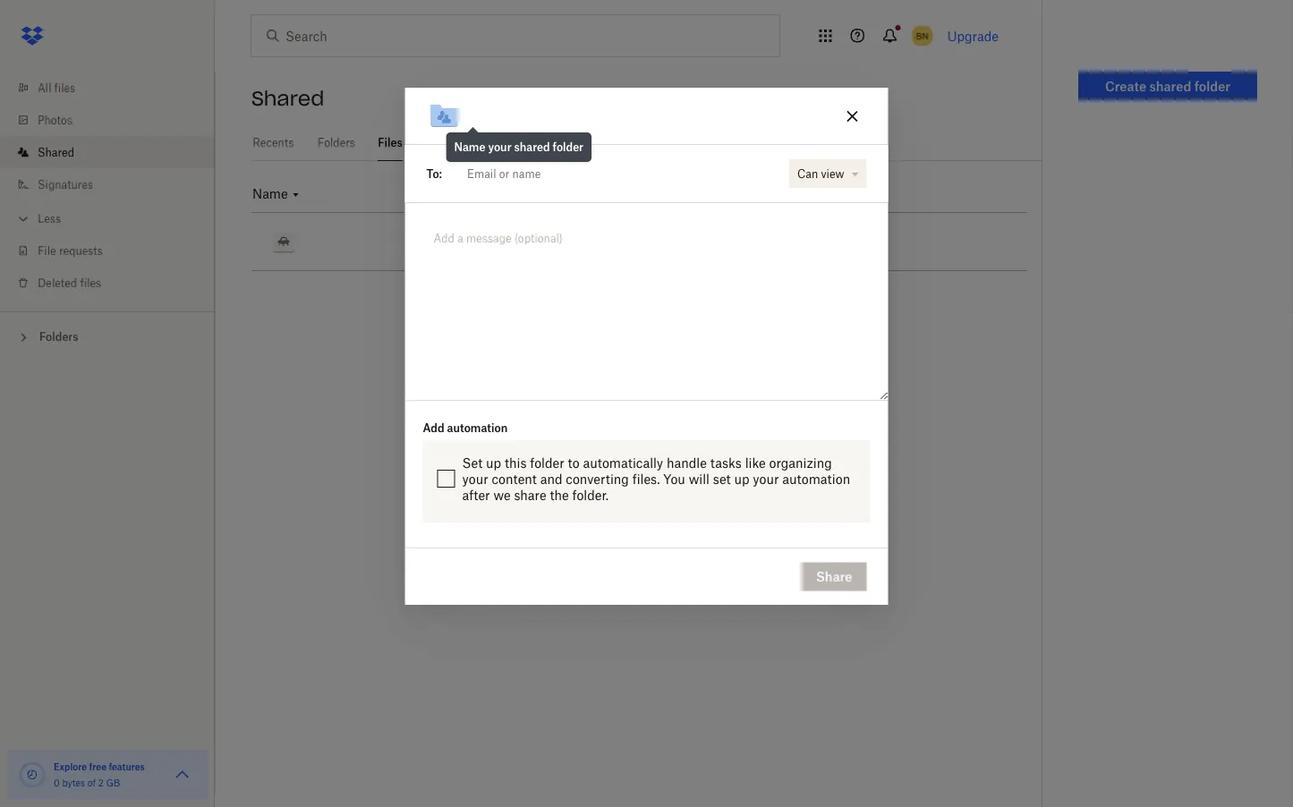 Task type: vqa. For each thing, say whether or not it's contained in the screenshot.
Get started with Dropbox's GET
no



Task type: locate. For each thing, give the bounding box(es) containing it.
files inside all files "link"
[[54, 81, 75, 94]]

deleted files link
[[14, 267, 215, 299]]

files
[[54, 81, 75, 94], [80, 276, 101, 290]]

create
[[1105, 78, 1147, 94]]

0 horizontal spatial up
[[486, 455, 501, 470]]

1 vertical spatial shared
[[514, 141, 550, 154]]

tasks
[[710, 455, 742, 470]]

file requests link
[[14, 234, 215, 267]]

recents
[[253, 136, 294, 149]]

0 horizontal spatial folders
[[39, 330, 78, 344]]

shared right name
[[514, 141, 550, 154]]

automation inside set up this folder to automatically handle tasks like organizing your content and converting files. you will set up your automation after we share the folder.
[[782, 471, 850, 487]]

None field
[[442, 156, 785, 192]]

to
[[568, 455, 580, 470]]

explore free features 0 bytes of 2 gb
[[54, 761, 145, 788]]

your
[[488, 141, 512, 154], [462, 471, 488, 487], [753, 471, 779, 487]]

sharing modal dialog
[[405, 88, 888, 748]]

gb
[[106, 777, 120, 788]]

the
[[550, 487, 569, 503]]

folder right create
[[1195, 78, 1231, 94]]

1 horizontal spatial automation
[[782, 471, 850, 487]]

links
[[425, 136, 452, 149]]

1 horizontal spatial requests
[[530, 136, 574, 149]]

automation down organizing
[[782, 471, 850, 487]]

folder up contact name field
[[553, 141, 584, 154]]

photos link
[[14, 104, 215, 136]]

can view button
[[789, 159, 867, 188]]

1 horizontal spatial shared
[[1150, 78, 1192, 94]]

folder
[[1195, 78, 1231, 94], [553, 141, 584, 154], [530, 455, 564, 470]]

folders left files
[[318, 136, 355, 149]]

0 vertical spatial files
[[54, 81, 75, 94]]

signature
[[477, 136, 527, 149]]

shared inside sharing modal dialog
[[514, 141, 550, 154]]

tab list
[[251, 125, 1042, 161]]

0 horizontal spatial files
[[54, 81, 75, 94]]

we
[[493, 487, 511, 503]]

files right all
[[54, 81, 75, 94]]

deleted
[[38, 276, 77, 290]]

file
[[38, 244, 56, 257]]

Name your shared folder text field
[[483, 107, 828, 126]]

1 vertical spatial folder
[[553, 141, 584, 154]]

folder for name your shared folder
[[553, 141, 584, 154]]

0 vertical spatial shared
[[251, 86, 324, 111]]

folders down the deleted
[[39, 330, 78, 344]]

folder up and
[[530, 455, 564, 470]]

requests right signature
[[530, 136, 574, 149]]

deleted files
[[38, 276, 101, 290]]

0 vertical spatial folders
[[318, 136, 355, 149]]

folders inside button
[[39, 330, 78, 344]]

0 horizontal spatial shared
[[514, 141, 550, 154]]

0 vertical spatial shared
[[1150, 78, 1192, 94]]

will
[[689, 471, 710, 487]]

quota usage element
[[18, 761, 47, 789]]

folders
[[318, 136, 355, 149], [39, 330, 78, 344]]

add automation
[[423, 421, 508, 435]]

less image
[[14, 210, 32, 228]]

requests right file
[[59, 244, 103, 257]]

share
[[514, 487, 547, 503]]

1 horizontal spatial folders
[[318, 136, 355, 149]]

list containing all files
[[0, 61, 215, 311]]

up right the set
[[486, 455, 501, 470]]

you
[[663, 471, 685, 487]]

0 horizontal spatial requests
[[59, 244, 103, 257]]

1 vertical spatial automation
[[782, 471, 850, 487]]

folder for set up this folder to automatically handle tasks like organizing your content and converting files. you will set up your automation after we share the folder.
[[530, 455, 564, 470]]

automation up the set
[[447, 421, 508, 435]]

upgrade
[[948, 28, 999, 43]]

folder inside set up this folder to automatically handle tasks like organizing your content and converting files. you will set up your automation after we share the folder.
[[530, 455, 564, 470]]

links link
[[424, 125, 453, 158]]

converting
[[566, 471, 629, 487]]

share button
[[802, 563, 867, 591]]

files inside deleted files link
[[80, 276, 101, 290]]

shared
[[1150, 78, 1192, 94], [514, 141, 550, 154]]

up
[[486, 455, 501, 470], [734, 471, 750, 487]]

1 vertical spatial shared
[[38, 145, 74, 159]]

files right the deleted
[[80, 276, 101, 290]]

name your shared folder
[[454, 141, 584, 154]]

shared right create
[[1150, 78, 1192, 94]]

files link
[[378, 125, 403, 158]]

0 horizontal spatial shared
[[38, 145, 74, 159]]

shared inside shared link
[[38, 145, 74, 159]]

none field inside sharing modal dialog
[[442, 156, 785, 192]]

tab list containing recents
[[251, 125, 1042, 161]]

1 horizontal spatial files
[[80, 276, 101, 290]]

shared
[[251, 86, 324, 111], [38, 145, 74, 159]]

upgrade link
[[948, 28, 999, 43]]

shared up the recents link
[[251, 86, 324, 111]]

list
[[0, 61, 215, 311]]

1 vertical spatial files
[[80, 276, 101, 290]]

0 vertical spatial requests
[[530, 136, 574, 149]]

after
[[462, 487, 490, 503]]

Contact name field
[[460, 159, 781, 188]]

set
[[462, 455, 483, 470]]

can view
[[798, 167, 844, 181]]

0 vertical spatial automation
[[447, 421, 508, 435]]

like
[[745, 455, 766, 470]]

folders button
[[0, 323, 215, 349]]

requests for signature requests
[[530, 136, 574, 149]]

folder.
[[572, 487, 609, 503]]

signature requests
[[477, 136, 574, 149]]

2 vertical spatial folder
[[530, 455, 564, 470]]

requests
[[530, 136, 574, 149], [59, 244, 103, 257]]

1 vertical spatial requests
[[59, 244, 103, 257]]

0 vertical spatial up
[[486, 455, 501, 470]]

1 vertical spatial up
[[734, 471, 750, 487]]

free
[[89, 761, 106, 772]]

shared down photos
[[38, 145, 74, 159]]

files
[[378, 136, 403, 149]]

to:
[[426, 167, 442, 181]]

0 vertical spatial folder
[[1195, 78, 1231, 94]]

automation
[[447, 421, 508, 435], [782, 471, 850, 487]]

create shared folder button
[[1078, 72, 1257, 100]]

less
[[38, 212, 61, 225]]

1 vertical spatial folders
[[39, 330, 78, 344]]

signatures
[[38, 178, 93, 191]]

add
[[423, 421, 444, 435]]

0 horizontal spatial automation
[[447, 421, 508, 435]]

set up this folder to automatically handle tasks like organizing your content and converting files. you will set up your automation after we share the folder.
[[462, 455, 850, 503]]

up right set
[[734, 471, 750, 487]]

handle
[[667, 455, 707, 470]]

features
[[109, 761, 145, 772]]



Task type: describe. For each thing, give the bounding box(es) containing it.
1 horizontal spatial up
[[734, 471, 750, 487]]

requests for file requests
[[59, 244, 103, 257]]

files for deleted files
[[80, 276, 101, 290]]

create shared folder
[[1105, 78, 1231, 94]]

your down like
[[753, 471, 779, 487]]

this
[[505, 455, 527, 470]]

recents link
[[251, 125, 295, 158]]

bytes
[[62, 777, 85, 788]]

file requests
[[38, 244, 103, 257]]

Add a message (optional) text field
[[426, 225, 867, 266]]

share
[[816, 569, 852, 585]]

all files link
[[14, 72, 215, 104]]

your right name
[[488, 141, 512, 154]]

your up after
[[462, 471, 488, 487]]

view
[[821, 167, 844, 181]]

dropbox image
[[14, 18, 50, 54]]

folders link
[[317, 125, 356, 158]]

2
[[98, 777, 104, 788]]

of
[[88, 777, 96, 788]]

folders inside tab list
[[318, 136, 355, 149]]

content
[[492, 471, 537, 487]]

shared inside create shared folder button
[[1150, 78, 1192, 94]]

name
[[454, 141, 485, 154]]

0
[[54, 777, 60, 788]]

can
[[798, 167, 818, 181]]

set
[[713, 471, 731, 487]]

files for all files
[[54, 81, 75, 94]]

photos
[[38, 113, 72, 127]]

shared list item
[[0, 136, 215, 168]]

shared link
[[14, 136, 215, 168]]

files.
[[632, 471, 660, 487]]

automatically
[[583, 455, 663, 470]]

signatures link
[[14, 168, 215, 200]]

and
[[540, 471, 563, 487]]

folder inside button
[[1195, 78, 1231, 94]]

signature requests link
[[474, 125, 576, 158]]

1 horizontal spatial shared
[[251, 86, 324, 111]]

all
[[38, 81, 51, 94]]

organizing
[[769, 455, 832, 470]]

all files
[[38, 81, 75, 94]]

explore
[[54, 761, 87, 772]]



